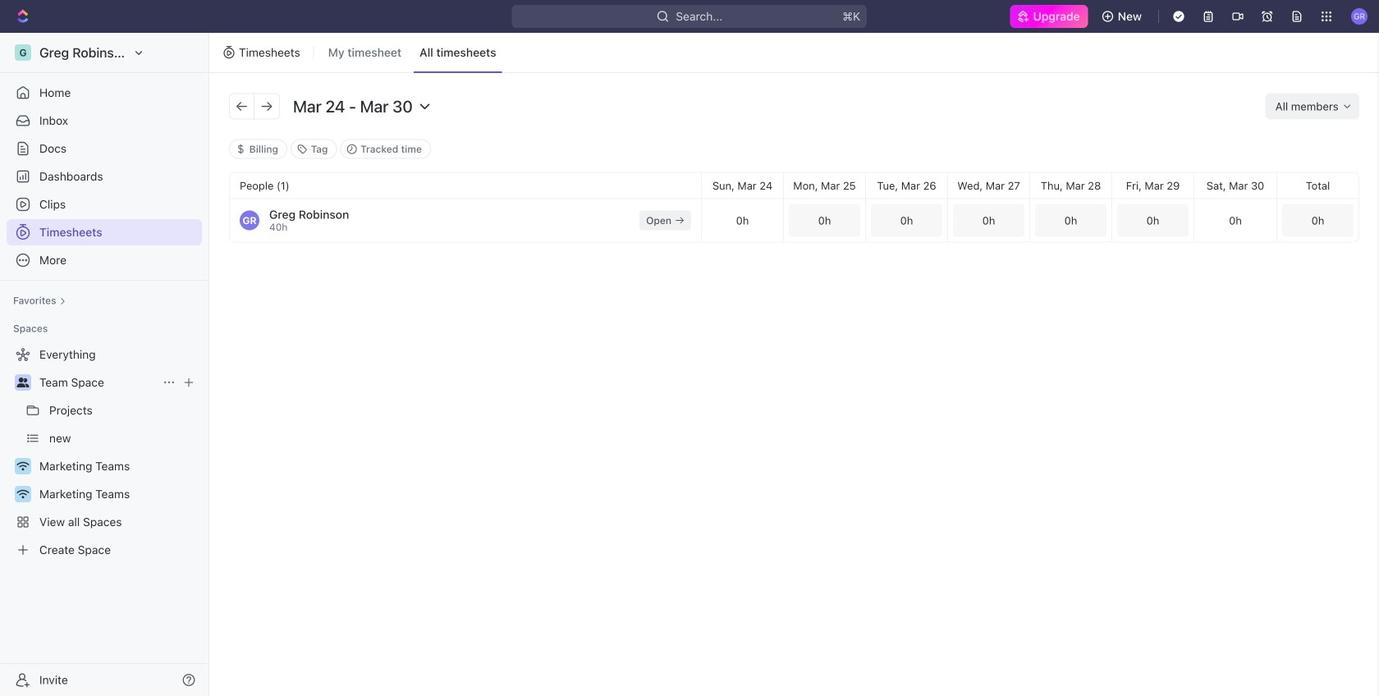 Task type: locate. For each thing, give the bounding box(es) containing it.
wifi image
[[17, 462, 29, 471]]

tree inside sidebar navigation
[[7, 342, 202, 563]]

sidebar navigation
[[0, 33, 213, 697]]

user group image
[[17, 378, 29, 388]]

tree
[[7, 342, 202, 563]]



Task type: vqa. For each thing, say whether or not it's contained in the screenshot.
"view" for Private
no



Task type: describe. For each thing, give the bounding box(es) containing it.
wifi image
[[17, 490, 29, 499]]

greg robinson, , element
[[240, 211, 260, 230]]

greg robinson's workspace, , element
[[15, 44, 31, 61]]



